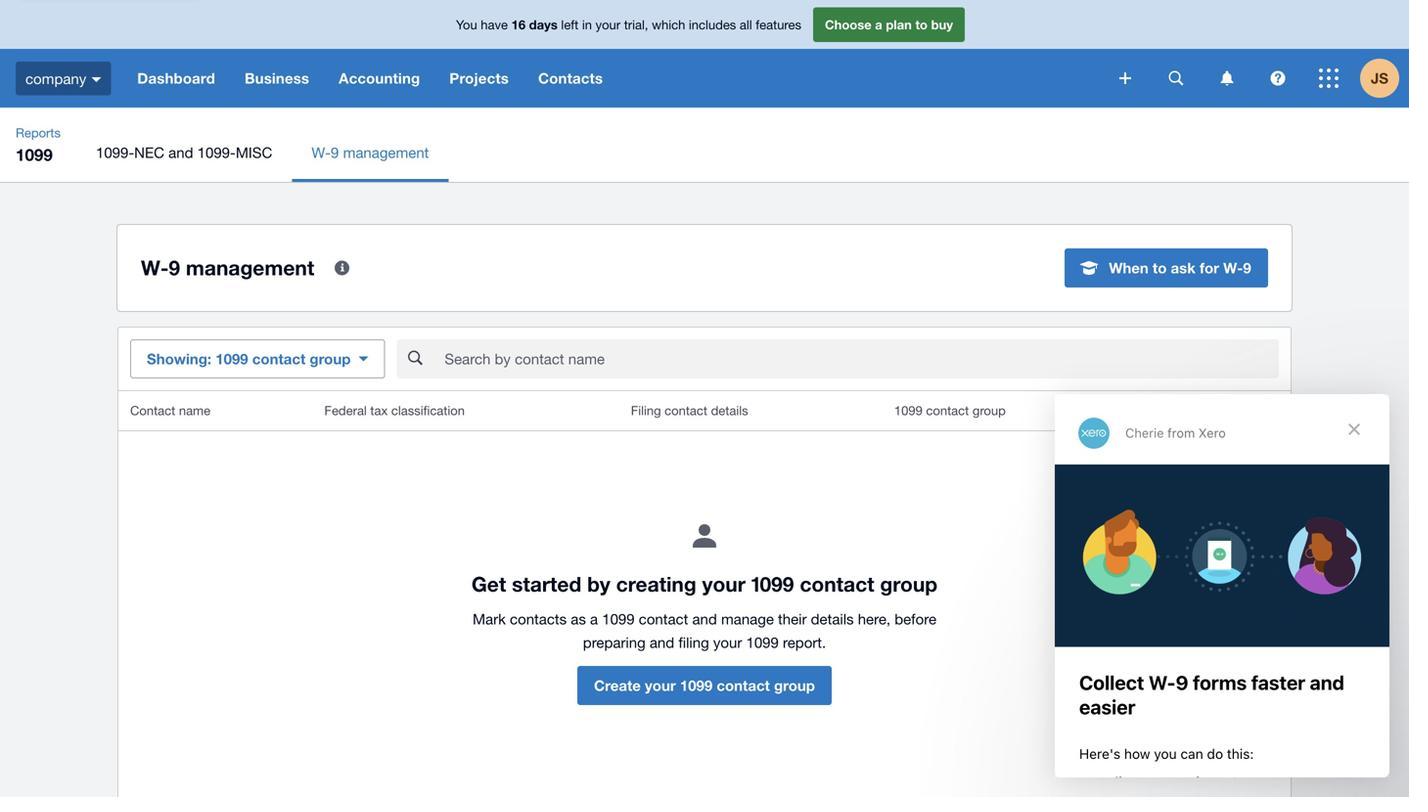 Task type: vqa. For each thing, say whether or not it's contained in the screenshot.
main content containing Prepare 1099 report and collect W-9
no



Task type: locate. For each thing, give the bounding box(es) containing it.
1 horizontal spatial w-
[[312, 144, 331, 161]]

9 inside button
[[1243, 259, 1251, 277]]

contact
[[252, 350, 306, 368], [665, 403, 707, 418], [926, 403, 969, 418], [800, 572, 874, 596], [639, 611, 688, 628], [717, 677, 770, 695]]

and left the filing
[[650, 634, 674, 651]]

w- inside button
[[1223, 259, 1243, 277]]

0 horizontal spatial w-
[[141, 255, 169, 280]]

details up report.
[[811, 611, 854, 628]]

1 horizontal spatial details
[[811, 611, 854, 628]]

1099 down reports link
[[16, 145, 53, 164]]

your
[[596, 17, 620, 32], [702, 572, 746, 596], [713, 634, 742, 651], [645, 677, 676, 695]]

0 vertical spatial a
[[875, 17, 882, 32]]

misc
[[236, 144, 272, 161]]

reports
[[16, 125, 61, 140]]

svg image
[[1319, 68, 1339, 88], [1169, 71, 1184, 86], [1221, 71, 1233, 86], [91, 77, 101, 82]]

filing
[[678, 634, 709, 651]]

when
[[1109, 259, 1149, 277]]

have
[[481, 17, 508, 32]]

menu
[[76, 123, 1409, 182]]

reports link
[[8, 123, 68, 143]]

menu containing 1099-nec and 1099-misc
[[76, 123, 1409, 182]]

1 horizontal spatial svg image
[[1271, 71, 1285, 86]]

choose a plan to buy
[[825, 17, 953, 32]]

1099 down the filing
[[680, 677, 713, 695]]

9 inside menu
[[331, 144, 339, 161]]

js button
[[1360, 49, 1409, 108]]

you have 16 days left in your trial, which includes all features
[[456, 17, 801, 32]]

plan
[[886, 17, 912, 32]]

1099 down search by contact name field
[[894, 403, 923, 418]]

a inside mark contacts as a 1099 contact and manage their details here, before preparing and filing your 1099 report.
[[590, 611, 598, 628]]

1099-nec and 1099-misc
[[96, 144, 272, 161]]

company button
[[0, 49, 123, 108]]

when to ask for w-9
[[1109, 259, 1251, 277]]

your right create at the left of page
[[645, 677, 676, 695]]

1 horizontal spatial and
[[650, 634, 674, 651]]

1 1099- from the left
[[96, 144, 134, 161]]

get
[[472, 572, 506, 596]]

federal
[[324, 403, 367, 418]]

to left buy
[[915, 17, 928, 32]]

0 vertical spatial management
[[343, 144, 429, 161]]

dashboard link
[[123, 49, 230, 108]]

1 horizontal spatial management
[[343, 144, 429, 161]]

business
[[245, 69, 309, 87]]

your down manage
[[713, 634, 742, 651]]

2 vertical spatial and
[[650, 634, 674, 651]]

a left plan
[[875, 17, 882, 32]]

0 horizontal spatial and
[[168, 144, 193, 161]]

in
[[582, 17, 592, 32]]

days
[[529, 17, 558, 32]]

0 horizontal spatial 9
[[169, 255, 180, 280]]

w- right misc
[[312, 144, 331, 161]]

1099
[[16, 145, 53, 164], [216, 350, 248, 368], [894, 403, 923, 418], [751, 572, 794, 596], [602, 611, 635, 628], [746, 634, 779, 651], [680, 677, 713, 695]]

group inside create your 1099 contact group button
[[774, 677, 815, 695]]

contact inside popup button
[[252, 350, 306, 368]]

0 horizontal spatial details
[[711, 403, 748, 418]]

federal tax classification
[[324, 403, 465, 418]]

contacts
[[510, 611, 567, 628]]

a
[[875, 17, 882, 32], [590, 611, 598, 628]]

0 horizontal spatial 1099-
[[96, 144, 134, 161]]

0 vertical spatial w-9 management
[[312, 144, 429, 161]]

contact inside button
[[717, 677, 770, 695]]

mark
[[473, 611, 506, 628]]

group
[[310, 350, 351, 368], [973, 403, 1006, 418], [880, 572, 938, 596], [774, 677, 815, 695]]

w-9 management inside w-9 management link
[[312, 144, 429, 161]]

0 vertical spatial and
[[168, 144, 193, 161]]

tax
[[370, 403, 388, 418]]

banner
[[0, 0, 1409, 108]]

management down accounting dropdown button at the left top of the page
[[343, 144, 429, 161]]

manage
[[721, 611, 774, 628]]

your inside button
[[645, 677, 676, 695]]

to
[[915, 17, 928, 32], [1153, 259, 1167, 277]]

w-9 management information image
[[322, 249, 361, 288]]

1099-
[[96, 144, 134, 161], [197, 144, 236, 161]]

9
[[331, 144, 339, 161], [169, 255, 180, 280], [1243, 259, 1251, 277]]

your up manage
[[702, 572, 746, 596]]

management inside menu
[[343, 144, 429, 161]]

9 right for at top
[[1243, 259, 1251, 277]]

1 horizontal spatial 1099-
[[197, 144, 236, 161]]

details right filing
[[711, 403, 748, 418]]

name
[[179, 403, 211, 418]]

w- right for at top
[[1223, 259, 1243, 277]]

1 horizontal spatial to
[[1153, 259, 1167, 277]]

and right nec
[[168, 144, 193, 161]]

0 horizontal spatial a
[[590, 611, 598, 628]]

1 vertical spatial w-9 management
[[141, 255, 314, 280]]

0 horizontal spatial management
[[186, 255, 314, 280]]

your right the in
[[596, 17, 620, 32]]

details
[[711, 403, 748, 418], [811, 611, 854, 628]]

to left "ask"
[[1153, 259, 1167, 277]]

you
[[456, 17, 477, 32]]

mark contacts as a 1099 contact and manage their details here, before preparing and filing your 1099 report.
[[473, 611, 936, 651]]

0 horizontal spatial to
[[915, 17, 928, 32]]

1099- right reports 1099
[[96, 144, 134, 161]]

1 vertical spatial a
[[590, 611, 598, 628]]

projects button
[[435, 49, 523, 108]]

9 right misc
[[331, 144, 339, 161]]

1099 inside popup button
[[216, 350, 248, 368]]

dialog
[[1055, 394, 1390, 778]]

9 up the showing:
[[169, 255, 180, 280]]

contact
[[130, 403, 175, 418]]

and inside '1099-nec and 1099-misc' link
[[168, 144, 193, 161]]

1 vertical spatial details
[[811, 611, 854, 628]]

w-9 management down accounting dropdown button at the left top of the page
[[312, 144, 429, 161]]

banner containing dashboard
[[0, 0, 1409, 108]]

group inside showing: 1099 contact group popup button
[[310, 350, 351, 368]]

1 vertical spatial to
[[1153, 259, 1167, 277]]

1 horizontal spatial a
[[875, 17, 882, 32]]

w-9 management
[[312, 144, 429, 161], [141, 255, 314, 280]]

2 horizontal spatial 9
[[1243, 259, 1251, 277]]

2 horizontal spatial w-
[[1223, 259, 1243, 277]]

a right as
[[590, 611, 598, 628]]

their
[[778, 611, 807, 628]]

1099- right nec
[[197, 144, 236, 161]]

and
[[168, 144, 193, 161], [692, 611, 717, 628], [650, 634, 674, 651]]

filing
[[631, 403, 661, 418]]

0 vertical spatial to
[[915, 17, 928, 32]]

w-9 management up 'showing: 1099 contact group'
[[141, 255, 314, 280]]

create
[[594, 677, 641, 695]]

1099 up preparing
[[602, 611, 635, 628]]

svg image
[[1271, 71, 1285, 86], [1119, 72, 1131, 84]]

and up the filing
[[692, 611, 717, 628]]

management up 'showing: 1099 contact group'
[[186, 255, 314, 280]]

contact inside mark contacts as a 1099 contact and manage their details here, before preparing and filing your 1099 report.
[[639, 611, 688, 628]]

trial,
[[624, 17, 648, 32]]

1 horizontal spatial 9
[[331, 144, 339, 161]]

0 horizontal spatial svg image
[[1119, 72, 1131, 84]]

w- up the showing:
[[141, 255, 169, 280]]

business button
[[230, 49, 324, 108]]

w-
[[312, 144, 331, 161], [141, 255, 169, 280], [1223, 259, 1243, 277]]

management
[[343, 144, 429, 161], [186, 255, 314, 280]]

1 vertical spatial and
[[692, 611, 717, 628]]

1099 right the showing:
[[216, 350, 248, 368]]



Task type: describe. For each thing, give the bounding box(es) containing it.
report.
[[783, 634, 826, 651]]

dashboard
[[137, 69, 215, 87]]

projects
[[449, 69, 509, 87]]

company
[[25, 70, 86, 87]]

features
[[756, 17, 801, 32]]

includes
[[689, 17, 736, 32]]

showing: 1099 contact group button
[[130, 340, 385, 379]]

create your 1099 contact group
[[594, 677, 815, 695]]

your inside mark contacts as a 1099 contact and manage their details here, before preparing and filing your 1099 report.
[[713, 634, 742, 651]]

started
[[512, 572, 582, 596]]

1099 inside reports 1099
[[16, 145, 53, 164]]

accounting button
[[324, 49, 435, 108]]

all
[[740, 17, 752, 32]]

0 vertical spatial details
[[711, 403, 748, 418]]

nec
[[134, 144, 164, 161]]

preparing
[[583, 634, 646, 651]]

1099 inside button
[[680, 677, 713, 695]]

by
[[587, 572, 610, 596]]

for
[[1200, 259, 1219, 277]]

js
[[1371, 69, 1389, 87]]

details inside mark contacts as a 1099 contact and manage their details here, before preparing and filing your 1099 report.
[[811, 611, 854, 628]]

1099-nec and 1099-misc link
[[76, 123, 292, 182]]

1099 up their
[[751, 572, 794, 596]]

when to ask for w-9 button
[[1065, 249, 1268, 288]]

2 horizontal spatial and
[[692, 611, 717, 628]]

Search by contact name field
[[443, 341, 1279, 378]]

contacts button
[[523, 49, 618, 108]]

1099 down manage
[[746, 634, 779, 651]]

contact name
[[130, 403, 211, 418]]

to inside button
[[1153, 259, 1167, 277]]

filing contact details
[[631, 403, 748, 418]]

to inside banner
[[915, 17, 928, 32]]

reports 1099
[[16, 125, 61, 164]]

1 vertical spatial management
[[186, 255, 314, 280]]

get started by creating your 1099 contact group
[[472, 572, 938, 596]]

your inside banner
[[596, 17, 620, 32]]

w- inside menu
[[312, 144, 331, 161]]

classification
[[391, 403, 465, 418]]

buy
[[931, 17, 953, 32]]

which
[[652, 17, 685, 32]]

before
[[895, 611, 936, 628]]

choose
[[825, 17, 872, 32]]

showing: 1099 contact group
[[147, 350, 351, 368]]

list of 1099 contacts element
[[118, 391, 1291, 798]]

ask
[[1171, 259, 1196, 277]]

1099 contact group
[[894, 403, 1006, 418]]

as
[[571, 611, 586, 628]]

creating
[[616, 572, 696, 596]]

w-9 management link
[[292, 123, 449, 182]]

accounting
[[339, 69, 420, 87]]

2 1099- from the left
[[197, 144, 236, 161]]

showing:
[[147, 350, 211, 368]]

svg image inside company popup button
[[91, 77, 101, 82]]

here,
[[858, 611, 891, 628]]

left
[[561, 17, 579, 32]]

contacts
[[538, 69, 603, 87]]

16
[[511, 17, 526, 32]]

create your 1099 contact group button
[[577, 666, 832, 706]]



